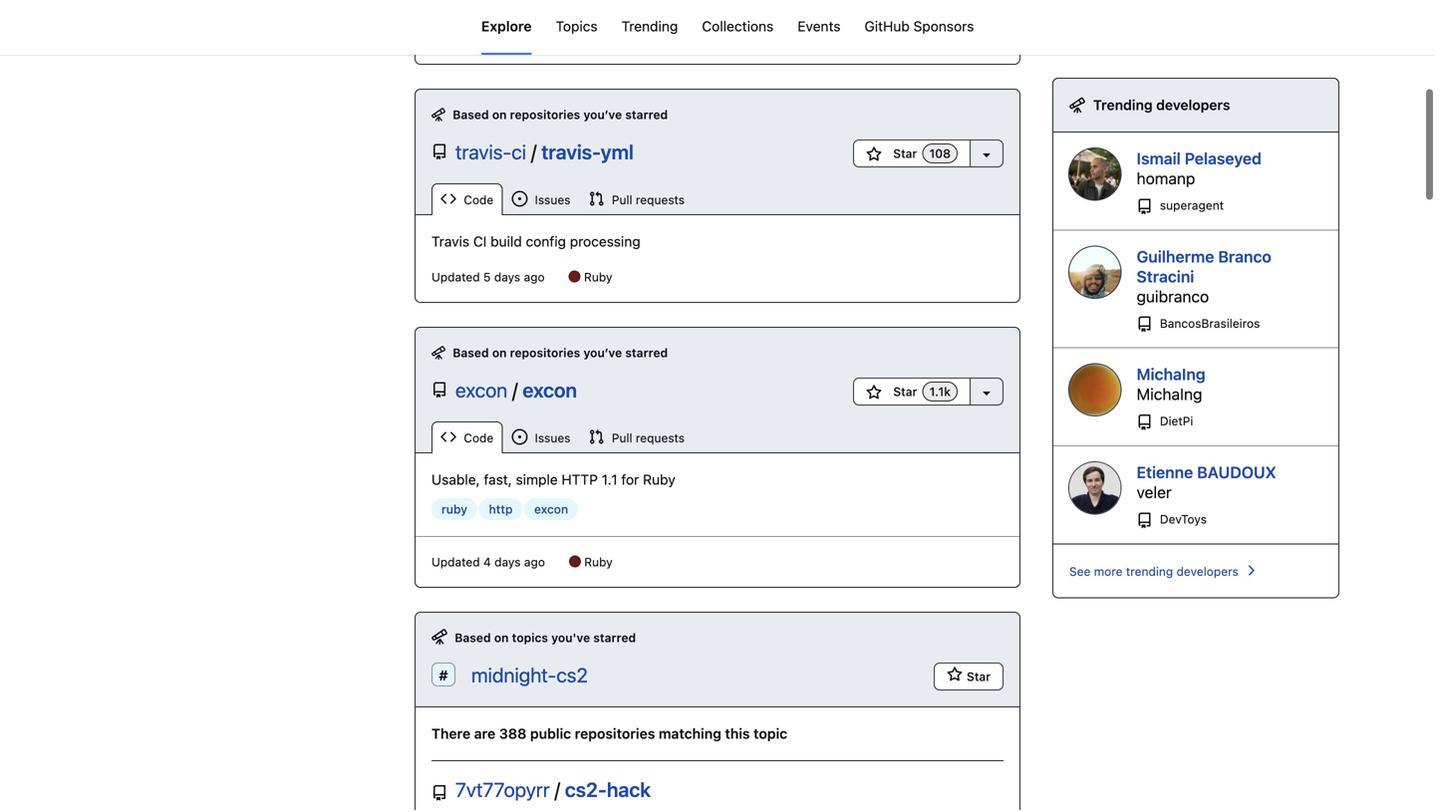 Task type: describe. For each thing, give the bounding box(es) containing it.
trending developers link
[[1094, 97, 1231, 113]]

@guibranco image
[[1070, 247, 1121, 298]]

these results are generated by github computers image
[[1070, 97, 1086, 113]]

pull requests link for excon
[[580, 422, 694, 454]]

trending for trending
[[622, 18, 678, 34]]

on for travis-
[[492, 108, 507, 122]]

matching
[[659, 726, 722, 742]]

http
[[489, 502, 513, 516]]

/ for 7vt77opyrr
[[555, 778, 560, 802]]

ismail
[[1137, 149, 1181, 168]]

issues link for travis-yml
[[503, 183, 580, 215]]

topics link
[[556, 0, 598, 55]]

superagent link
[[1137, 198, 1225, 215]]

git pull request image for travis-yml
[[589, 191, 605, 207]]

developer,
[[855, 0, 922, 16]]

1 travis- from the left
[[456, 140, 512, 163]]

explore
[[482, 18, 532, 34]]

1148 users starred this repository element
[[923, 382, 958, 402]]

topics
[[512, 631, 548, 645]]

advocate
[[576, 0, 637, 16]]

this recommendation was generated by github computers image for excon / excon
[[432, 346, 446, 360]]

1 horizontal spatial /
[[531, 140, 537, 163]]

star for excon / excon
[[894, 385, 918, 399]]

pull for travis-ci / travis-yml
[[612, 193, 633, 207]]

etienne baudoux link
[[1137, 463, 1277, 482]]

1 vertical spatial for
[[622, 472, 640, 488]]

http link
[[479, 498, 523, 520]]

1.1k
[[930, 385, 951, 399]]

midnight-cs2
[[472, 663, 588, 687]]

pull requests for travis-ci / travis-yml
[[609, 193, 685, 207]]

github inside join senior developer advocate christina warren for all the latest developer, open source, and github news.
[[511, 21, 556, 37]]

updated 4 days ago
[[432, 555, 545, 569]]

guilherme
[[1137, 247, 1215, 266]]

repo image left travis-ci link
[[432, 144, 448, 160]]

public
[[530, 726, 572, 742]]

code link for excon
[[432, 422, 503, 454]]

4
[[484, 555, 491, 569]]

guibranco
[[1137, 287, 1210, 306]]

explore link
[[482, 0, 532, 55]]

etienne
[[1137, 463, 1194, 482]]

star inside 'button'
[[967, 670, 991, 684]]

star for travis-ci / travis-yml
[[894, 146, 918, 160]]

midnight-cs2 link
[[472, 663, 588, 687]]

2 vertical spatial starred
[[594, 631, 636, 645]]

latest
[[816, 0, 852, 16]]

events link
[[798, 0, 841, 55]]

news.
[[560, 21, 597, 37]]

yml
[[601, 140, 634, 163]]

http
[[562, 472, 598, 488]]

this
[[725, 726, 750, 742]]

travis-ci / travis-yml
[[456, 140, 634, 163]]

usable, fast, simple http 1.1 for ruby
[[432, 472, 676, 488]]

events
[[798, 18, 841, 34]]

excon / excon
[[456, 378, 577, 402]]

star image for excon
[[867, 385, 883, 401]]

source,
[[432, 21, 479, 37]]

this recommendation was generated by github computers element for excon
[[432, 346, 453, 360]]

ruby for updated 4 days ago
[[585, 555, 613, 569]]

requests for excon / excon
[[636, 431, 685, 445]]

the
[[791, 0, 812, 16]]

etienne baudoux veler
[[1137, 463, 1277, 502]]

code for excon / excon
[[461, 431, 494, 445]]

cs2
[[557, 663, 588, 687]]

michaing michaing
[[1137, 365, 1206, 404]]

join senior developer advocate christina warren for all the latest developer, open source, and github news.
[[432, 0, 959, 37]]

developer
[[507, 0, 573, 16]]

see more trending developers link
[[1070, 563, 1259, 579]]

pull requests link for travis-yml
[[580, 183, 694, 215]]

days for 5
[[494, 270, 521, 284]]

join
[[432, 0, 459, 16]]

#
[[439, 667, 448, 684]]

trending
[[1127, 565, 1174, 579]]

trending link
[[622, 0, 678, 55]]

build
[[491, 233, 522, 250]]

for inside join senior developer advocate christina warren for all the latest developer, open source, and github news.
[[752, 0, 770, 16]]

2 vertical spatial on
[[494, 631, 509, 645]]

veler
[[1137, 483, 1172, 502]]

code link for travis-
[[432, 183, 503, 215]]

branco
[[1219, 247, 1272, 266]]

star image for travis-yml
[[867, 146, 882, 162]]

there
[[432, 726, 471, 742]]

bancosbrasileiros link
[[1137, 316, 1261, 333]]

issues for excon
[[532, 431, 571, 445]]

this recommendation was generated by github computers element for travis-
[[432, 108, 453, 122]]

dietpi link
[[1137, 415, 1194, 431]]

ago for updated 4 days ago
[[524, 555, 545, 569]]

2 vertical spatial based
[[455, 631, 491, 645]]

see more trending developers
[[1070, 565, 1239, 579]]

these results are generated by github computers element
[[1070, 95, 1086, 116]]

star 108
[[890, 146, 951, 160]]

add this repository to a list image
[[979, 385, 995, 401]]

ismail pelaseyed homanp
[[1137, 149, 1262, 188]]

developers inside "link"
[[1177, 565, 1239, 579]]

2 vertical spatial repo image
[[432, 786, 448, 802]]

issue opened image
[[512, 191, 528, 207]]

processing
[[570, 233, 641, 250]]

trending developers
[[1094, 97, 1231, 113]]

@michaing image
[[1070, 365, 1121, 416]]

midnight-
[[472, 663, 557, 687]]

cs2-
[[565, 778, 607, 802]]

based on topics you've starred
[[455, 631, 636, 645]]

and
[[483, 21, 507, 37]]

there are 388 public repositories matching this topic
[[432, 726, 788, 742]]

code for travis-ci / travis-yml
[[461, 193, 494, 207]]

starred for excon
[[626, 346, 668, 360]]

ruby for updated 5 days ago
[[584, 270, 613, 284]]

more
[[1095, 565, 1123, 579]]

trending for trending developers
[[1094, 97, 1153, 113]]

github sponsors link
[[865, 0, 975, 55]]

usable,
[[432, 472, 480, 488]]

baudoux
[[1198, 463, 1277, 482]]

bancosbrasileiros
[[1157, 316, 1261, 330]]

star image inside 'button'
[[947, 667, 963, 683]]

excon link for ruby
[[524, 498, 579, 520]]

collections
[[702, 18, 774, 34]]



Task type: vqa. For each thing, say whether or not it's contained in the screenshot.


Task type: locate. For each thing, give the bounding box(es) containing it.
0 vertical spatial ruby
[[584, 270, 613, 284]]

7vt77opyrr link
[[456, 778, 555, 802]]

2 this recommendation was generated by github computers element from the top
[[432, 346, 453, 360]]

for
[[752, 0, 770, 16], [622, 472, 640, 488]]

1 vertical spatial this recommendation was generated by github computers image
[[432, 346, 446, 360]]

1 vertical spatial michaing
[[1137, 385, 1203, 404]]

7vt77opyrr
[[456, 778, 550, 802]]

github
[[865, 18, 910, 34], [511, 21, 556, 37]]

0 vertical spatial based
[[453, 108, 489, 122]]

git pull request image for excon
[[589, 429, 605, 445]]

travis
[[432, 233, 470, 250]]

pull requests down yml
[[609, 193, 685, 207]]

code left issue opened image
[[461, 431, 494, 445]]

2 requests from the top
[[636, 431, 685, 445]]

pelaseyed
[[1185, 149, 1262, 168]]

ago down travis ci build config processing
[[524, 270, 545, 284]]

1 vertical spatial issues link
[[503, 422, 580, 454]]

1 vertical spatial pull requests link
[[580, 422, 694, 454]]

0 horizontal spatial trending
[[622, 18, 678, 34]]

git pull request image
[[589, 191, 605, 207], [589, 429, 605, 445]]

based on repositories you've starred up travis-ci / travis-yml at top
[[453, 108, 668, 122]]

@veler image
[[1070, 463, 1121, 514]]

1 vertical spatial star
[[894, 385, 918, 399]]

1 michaing from the top
[[1137, 365, 1206, 384]]

/
[[531, 140, 537, 163], [513, 378, 518, 402], [555, 778, 560, 802]]

@homanp image
[[1070, 149, 1121, 200]]

/ for excon
[[513, 378, 518, 402]]

1 requests from the top
[[636, 193, 685, 207]]

repo image for michaing michaing
[[1137, 415, 1153, 431]]

trending
[[622, 18, 678, 34], [1094, 97, 1153, 113]]

2 updated from the top
[[432, 555, 480, 569]]

1 vertical spatial repo image
[[1137, 513, 1153, 529]]

developers
[[1157, 97, 1231, 113], [1177, 565, 1239, 579]]

for left all
[[752, 0, 770, 16]]

0 vertical spatial ago
[[524, 270, 545, 284]]

travis-
[[456, 140, 512, 163], [542, 140, 601, 163]]

1 pull requests link from the top
[[580, 183, 694, 215]]

0 vertical spatial issues
[[532, 193, 571, 207]]

warren
[[702, 0, 748, 16]]

devtoys
[[1157, 513, 1208, 527]]

repo image inside dietpi link
[[1137, 415, 1153, 431]]

code image for excon
[[441, 429, 457, 445]]

michaing up the dietpi
[[1137, 365, 1206, 384]]

1 vertical spatial updated
[[432, 555, 480, 569]]

1 vertical spatial ago
[[524, 555, 545, 569]]

github sponsors
[[865, 18, 975, 34]]

star
[[894, 146, 918, 160], [894, 385, 918, 399], [967, 670, 991, 684]]

chevron right image
[[1243, 563, 1259, 579]]

days for 4
[[495, 555, 521, 569]]

updated left 4
[[432, 555, 480, 569]]

/ up issue opened image
[[513, 378, 518, 402]]

108 users starred this repository element
[[923, 143, 958, 163]]

0 vertical spatial on
[[492, 108, 507, 122]]

0 vertical spatial repositories
[[510, 108, 581, 122]]

2 based on repositories you've starred from the top
[[453, 346, 668, 360]]

guilherme branco stracini guibranco
[[1137, 247, 1272, 306]]

0 horizontal spatial for
[[622, 472, 640, 488]]

1 vertical spatial code
[[461, 431, 494, 445]]

issues link up the 'simple'
[[503, 422, 580, 454]]

1 vertical spatial on
[[492, 346, 507, 360]]

1 ago from the top
[[524, 270, 545, 284]]

repositories up cs2-hack link
[[575, 726, 655, 742]]

repo image left excon / excon
[[432, 382, 448, 398]]

2 git pull request image from the top
[[589, 429, 605, 445]]

1 horizontal spatial for
[[752, 0, 770, 16]]

excon up 'fast,'
[[456, 378, 508, 402]]

repo image left the dietpi
[[1137, 415, 1153, 431]]

0 vertical spatial this recommendation was generated by github computers image
[[432, 108, 446, 122]]

code image up travis on the top of the page
[[441, 191, 457, 207]]

repo image inside devtoys link
[[1137, 513, 1153, 529]]

ci
[[512, 140, 527, 163]]

updated left 5
[[432, 270, 480, 284]]

see
[[1070, 565, 1091, 579]]

michaing down michaing link on the top
[[1137, 385, 1203, 404]]

2 pull requests from the top
[[609, 431, 685, 445]]

travis ci build config processing
[[432, 233, 641, 250]]

pull up processing
[[612, 193, 633, 207]]

ruby
[[442, 502, 468, 516]]

you've for excon / excon
[[584, 346, 622, 360]]

this recommendation was generated by github computers image for travis-ci / travis-yml
[[432, 108, 446, 122]]

this recommendation was generated by github computers image down updated 5 days ago
[[432, 346, 446, 360]]

for right 1.1
[[622, 472, 640, 488]]

based on repositories you've starred for travis-yml
[[453, 108, 668, 122]]

1 vertical spatial pull
[[612, 431, 633, 445]]

based on repositories you've starred for excon
[[453, 346, 668, 360]]

code link
[[432, 183, 503, 215], [432, 422, 503, 454]]

0 vertical spatial code
[[461, 193, 494, 207]]

days right 4
[[495, 555, 521, 569]]

1 horizontal spatial trending
[[1094, 97, 1153, 113]]

2 issues from the top
[[532, 431, 571, 445]]

on left topics
[[494, 631, 509, 645]]

1 vertical spatial requests
[[636, 431, 685, 445]]

2 michaing from the top
[[1137, 385, 1203, 404]]

2 code image from the top
[[441, 429, 457, 445]]

code image for travis-ci
[[441, 191, 457, 207]]

travis- up issue opened icon
[[456, 140, 512, 163]]

2 pull requests link from the top
[[580, 422, 694, 454]]

cs2-hack link
[[565, 778, 651, 802]]

1 vertical spatial star image
[[867, 385, 883, 401]]

0 vertical spatial code link
[[432, 183, 503, 215]]

2 issues link from the top
[[503, 422, 580, 454]]

excon for excon
[[534, 502, 569, 516]]

issues
[[532, 193, 571, 207], [532, 431, 571, 445]]

are
[[474, 726, 496, 742]]

issues for travis-yml
[[532, 193, 571, 207]]

0 vertical spatial pull requests link
[[580, 183, 694, 215]]

1 vertical spatial code image
[[441, 429, 457, 445]]

based up excon / excon
[[453, 346, 489, 360]]

1 pull from the top
[[612, 193, 633, 207]]

repo image inside superagent link
[[1137, 199, 1153, 215]]

1 git pull request image from the top
[[589, 191, 605, 207]]

excon inside excon link
[[534, 502, 569, 516]]

2 vertical spatial /
[[555, 778, 560, 802]]

config
[[526, 233, 566, 250]]

excon
[[456, 378, 508, 402], [523, 378, 577, 402], [534, 502, 569, 516]]

trending down christina
[[622, 18, 678, 34]]

repositories for travis-yml
[[510, 108, 581, 122]]

0 vertical spatial /
[[531, 140, 537, 163]]

code link up ci
[[432, 183, 503, 215]]

1 this recommendation was generated by github computers image from the top
[[432, 108, 446, 122]]

sponsors
[[914, 18, 975, 34]]

0 vertical spatial code image
[[441, 191, 457, 207]]

0 vertical spatial days
[[494, 270, 521, 284]]

code link up 'usable,'
[[432, 422, 503, 454]]

2 this recommendation was generated by github computers image from the top
[[432, 346, 446, 360]]

2 ago from the top
[[524, 555, 545, 569]]

on up travis-ci link
[[492, 108, 507, 122]]

issues right issue opened image
[[532, 431, 571, 445]]

you've for travis-ci / travis-yml
[[584, 108, 622, 122]]

0 vertical spatial requests
[[636, 193, 685, 207]]

issue opened image
[[512, 429, 528, 445]]

repo image down there
[[432, 786, 448, 802]]

1 you've from the top
[[584, 108, 622, 122]]

starred for travis-yml
[[626, 108, 668, 122]]

0 vertical spatial star
[[894, 146, 918, 160]]

2 you've from the top
[[584, 346, 622, 360]]

code up ci
[[461, 193, 494, 207]]

ruby down processing
[[584, 270, 613, 284]]

repositories up excon / excon
[[510, 346, 581, 360]]

based on repositories you've starred
[[453, 108, 668, 122], [453, 346, 668, 360]]

2 code from the top
[[461, 431, 494, 445]]

updated 5 days ago
[[432, 270, 545, 284]]

guilherme branco stracini link
[[1137, 247, 1272, 286]]

issues link up the config
[[503, 183, 580, 215]]

simple
[[516, 472, 558, 488]]

requests for travis-ci / travis-yml
[[636, 193, 685, 207]]

1 vertical spatial days
[[495, 555, 521, 569]]

0 vertical spatial updated
[[432, 270, 480, 284]]

requests
[[636, 193, 685, 207], [636, 431, 685, 445]]

1 vertical spatial /
[[513, 378, 518, 402]]

days right 5
[[494, 270, 521, 284]]

travis-ci link
[[456, 140, 531, 163]]

1 based on repositories you've starred from the top
[[453, 108, 668, 122]]

1 vertical spatial based
[[453, 346, 489, 360]]

trending right these results are generated by github computers icon
[[1094, 97, 1153, 113]]

open
[[926, 0, 959, 16]]

0 vertical spatial this recommendation was generated by github computers element
[[432, 108, 453, 122]]

code image up 'usable,'
[[441, 429, 457, 445]]

0 vertical spatial star image
[[867, 146, 882, 162]]

on for excon
[[492, 346, 507, 360]]

michaing inside michaing michaing
[[1137, 385, 1203, 404]]

2 pull from the top
[[612, 431, 633, 445]]

devtoys link
[[1137, 513, 1208, 529]]

repo image inside bancosbrasileiros link
[[1137, 317, 1153, 333]]

repositories for excon
[[510, 346, 581, 360]]

pull requests link down yml
[[580, 183, 694, 215]]

0 vertical spatial pull
[[612, 193, 633, 207]]

you've
[[552, 631, 590, 645]]

repo image down guibranco
[[1137, 317, 1153, 333]]

you've
[[584, 108, 622, 122], [584, 346, 622, 360]]

stracini
[[1137, 267, 1195, 286]]

based for travis-ci
[[453, 108, 489, 122]]

excon down usable, fast, simple http 1.1 for ruby
[[534, 502, 569, 516]]

1 issues from the top
[[532, 193, 571, 207]]

/ left cs2-
[[555, 778, 560, 802]]

2 vertical spatial repositories
[[575, 726, 655, 742]]

pull up 1.1
[[612, 431, 633, 445]]

repo image down veler
[[1137, 513, 1153, 529]]

/ right ci
[[531, 140, 537, 163]]

michaing link
[[1137, 365, 1206, 384]]

0 vertical spatial git pull request image
[[589, 191, 605, 207]]

1 vertical spatial issues
[[532, 431, 571, 445]]

this recommendation was generated by github computers image
[[432, 108, 446, 122], [432, 346, 446, 360]]

this recommendation was generated by github computers image down source,
[[432, 108, 446, 122]]

this recommendation was generated by github computers element down source,
[[432, 108, 453, 122]]

2 travis- from the left
[[542, 140, 601, 163]]

1 pull requests from the top
[[609, 193, 685, 207]]

dietpi
[[1157, 415, 1194, 428]]

pull requests up 1.1
[[609, 431, 685, 445]]

travis-yml link
[[542, 140, 634, 163]]

christina
[[641, 0, 698, 16]]

0 vertical spatial developers
[[1157, 97, 1231, 113]]

updated for updated 4 days ago
[[432, 555, 480, 569]]

0 vertical spatial michaing
[[1137, 365, 1206, 384]]

pull
[[612, 193, 633, 207], [612, 431, 633, 445]]

1 vertical spatial repositories
[[510, 346, 581, 360]]

fast,
[[484, 472, 512, 488]]

all
[[773, 0, 788, 16]]

developers up the ismail pelaseyed link at the right
[[1157, 97, 1231, 113]]

based right telescope "icon"
[[455, 631, 491, 645]]

1 vertical spatial ruby
[[643, 472, 676, 488]]

1 this recommendation was generated by github computers element from the top
[[432, 108, 453, 122]]

git pull request image up processing
[[589, 191, 605, 207]]

0 horizontal spatial github
[[511, 21, 556, 37]]

0 horizontal spatial travis-
[[456, 140, 512, 163]]

1 vertical spatial pull requests
[[609, 431, 685, 445]]

homanp
[[1137, 169, 1196, 188]]

0 vertical spatial pull requests
[[609, 193, 685, 207]]

0 vertical spatial you've
[[584, 108, 622, 122]]

1 code from the top
[[461, 193, 494, 207]]

5
[[484, 270, 491, 284]]

ruby up you've
[[585, 555, 613, 569]]

1 horizontal spatial travis-
[[542, 140, 601, 163]]

star image
[[867, 146, 882, 162], [867, 385, 883, 401], [947, 667, 963, 683]]

star button
[[934, 663, 1004, 691]]

collections link
[[702, 0, 774, 55]]

based up travis-ci link
[[453, 108, 489, 122]]

updated for updated 5 days ago
[[432, 270, 480, 284]]

on up excon / excon
[[492, 346, 507, 360]]

developers left chevron right icon
[[1177, 565, 1239, 579]]

1 issues link from the top
[[503, 183, 580, 215]]

this recommendation was generated by github computers element
[[432, 108, 453, 122], [432, 346, 453, 360]]

github inside github sponsors link
[[865, 18, 910, 34]]

based
[[453, 108, 489, 122], [453, 346, 489, 360], [455, 631, 491, 645]]

0 vertical spatial starred
[[626, 108, 668, 122]]

topic
[[754, 726, 788, 742]]

1 vertical spatial based on repositories you've starred
[[453, 346, 668, 360]]

1 vertical spatial code link
[[432, 422, 503, 454]]

github down developer
[[511, 21, 556, 37]]

108
[[930, 146, 951, 160]]

hack
[[607, 778, 651, 802]]

this recommendation was generated by github computers element down updated 5 days ago
[[432, 346, 453, 360]]

travis- right ci
[[542, 140, 601, 163]]

excon for excon / excon
[[456, 378, 508, 402]]

code image
[[441, 191, 457, 207], [441, 429, 457, 445]]

repositories up travis-ci / travis-yml at top
[[510, 108, 581, 122]]

0 vertical spatial trending
[[622, 18, 678, 34]]

repo image
[[432, 382, 448, 398], [1137, 513, 1153, 529], [432, 786, 448, 802]]

code
[[461, 193, 494, 207], [461, 431, 494, 445]]

0 vertical spatial repo image
[[432, 382, 448, 398]]

1 vertical spatial trending
[[1094, 97, 1153, 113]]

0 vertical spatial for
[[752, 0, 770, 16]]

2 code link from the top
[[432, 422, 503, 454]]

pull requests
[[609, 193, 685, 207], [609, 431, 685, 445]]

ago
[[524, 270, 545, 284], [524, 555, 545, 569]]

0 vertical spatial based on repositories you've starred
[[453, 108, 668, 122]]

388
[[499, 726, 527, 742]]

telescope image
[[432, 629, 448, 645]]

git pull request image up 1.1
[[589, 429, 605, 445]]

issues right issue opened icon
[[532, 193, 571, 207]]

2 horizontal spatial /
[[555, 778, 560, 802]]

0 vertical spatial issues link
[[503, 183, 580, 215]]

excon up issue opened image
[[523, 378, 577, 402]]

star 1.1k
[[891, 385, 951, 399]]

repo image
[[432, 144, 448, 160], [1137, 199, 1153, 215], [1137, 317, 1153, 333], [1137, 415, 1153, 431]]

pull requests link up 1.1
[[580, 422, 694, 454]]

senior
[[462, 0, 503, 16]]

ago right 4
[[524, 555, 545, 569]]

ci
[[474, 233, 487, 250]]

starred
[[626, 108, 668, 122], [626, 346, 668, 360], [594, 631, 636, 645]]

pull for excon / excon
[[612, 431, 633, 445]]

2 vertical spatial star
[[967, 670, 991, 684]]

1 vertical spatial this recommendation was generated by github computers element
[[432, 346, 453, 360]]

1 code link from the top
[[432, 183, 503, 215]]

add this repository to a list image
[[979, 146, 995, 162]]

1 code image from the top
[[441, 191, 457, 207]]

2 vertical spatial star image
[[947, 667, 963, 683]]

based on repositories you've starred up excon / excon
[[453, 346, 668, 360]]

ruby
[[584, 270, 613, 284], [643, 472, 676, 488], [585, 555, 613, 569]]

pull requests for excon / excon
[[609, 431, 685, 445]]

updated
[[432, 270, 480, 284], [432, 555, 480, 569]]

0 horizontal spatial /
[[513, 378, 518, 402]]

repo image for ismail pelaseyed homanp
[[1137, 199, 1153, 215]]

2 vertical spatial ruby
[[585, 555, 613, 569]]

1 vertical spatial you've
[[584, 346, 622, 360]]

ago for updated 5 days ago
[[524, 270, 545, 284]]

ruby right 1.1
[[643, 472, 676, 488]]

topics
[[556, 18, 598, 34]]

repo image for guilherme branco stracini guibranco
[[1137, 317, 1153, 333]]

github down 'developer,'
[[865, 18, 910, 34]]

1 vertical spatial developers
[[1177, 565, 1239, 579]]

1 vertical spatial starred
[[626, 346, 668, 360]]

repo image down homanp
[[1137, 199, 1153, 215]]

issues link for excon
[[503, 422, 580, 454]]

superagent
[[1157, 198, 1225, 212]]

1 horizontal spatial github
[[865, 18, 910, 34]]

excon link for excon
[[523, 378, 577, 402]]

based for excon
[[453, 346, 489, 360]]

1 updated from the top
[[432, 270, 480, 284]]

1 vertical spatial git pull request image
[[589, 429, 605, 445]]



